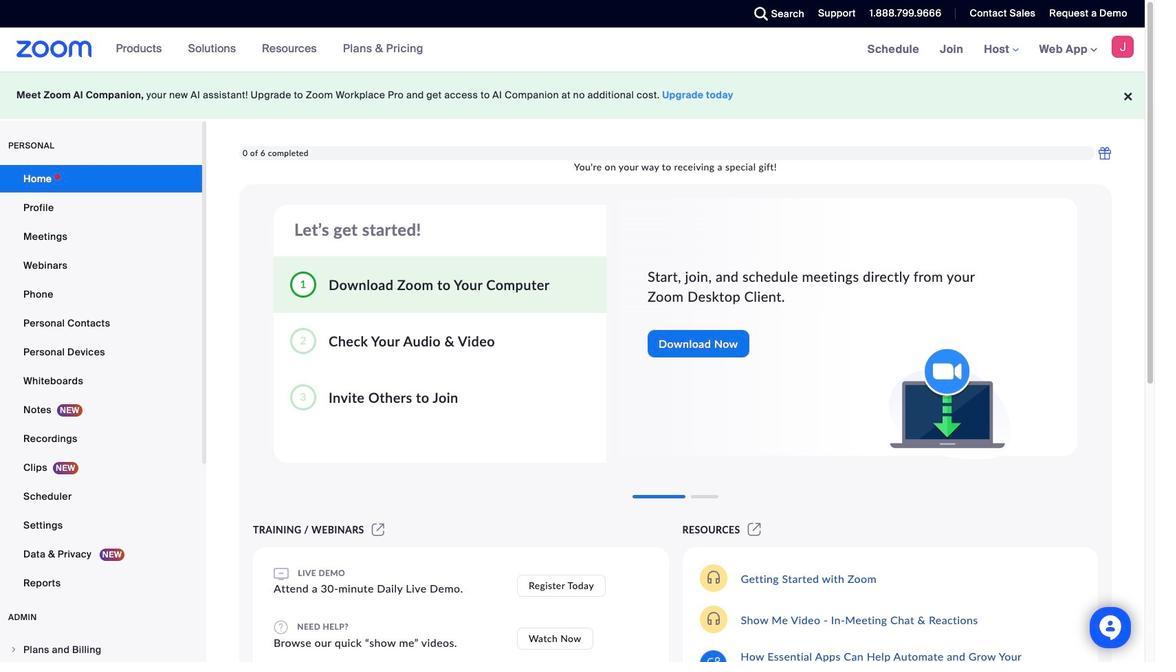 Task type: locate. For each thing, give the bounding box(es) containing it.
personal menu menu
[[0, 165, 202, 599]]

right image
[[10, 646, 18, 654]]

0 horizontal spatial window new image
[[370, 524, 387, 536]]

window new image
[[370, 524, 387, 536], [746, 524, 764, 536]]

product information navigation
[[106, 28, 434, 72]]

menu item
[[0, 637, 202, 663]]

footer
[[0, 72, 1146, 119]]

banner
[[0, 28, 1146, 72]]

1 horizontal spatial window new image
[[746, 524, 764, 536]]



Task type: describe. For each thing, give the bounding box(es) containing it.
2 window new image from the left
[[746, 524, 764, 536]]

1 window new image from the left
[[370, 524, 387, 536]]

zoom logo image
[[17, 41, 92, 58]]

profile picture image
[[1113, 36, 1135, 58]]

meetings navigation
[[858, 28, 1146, 72]]



Task type: vqa. For each thing, say whether or not it's contained in the screenshot.
today
no



